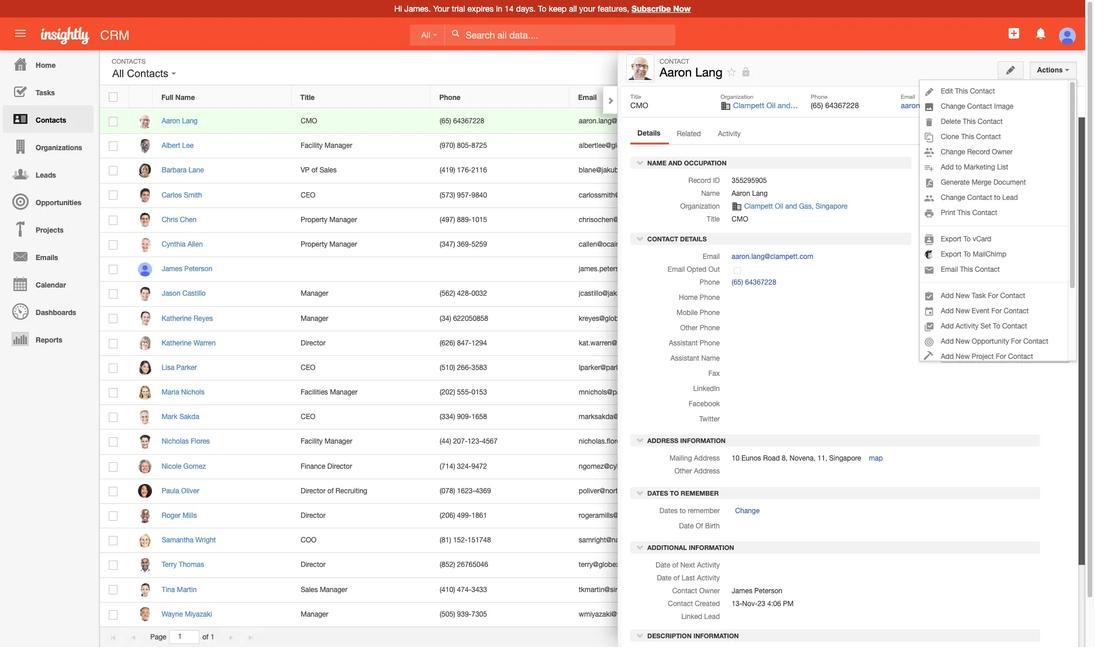 Task type: locate. For each thing, give the bounding box(es) containing it.
owner up image
[[1014, 93, 1031, 100]]

clampett up "event"
[[959, 286, 995, 296]]

project
[[972, 353, 994, 361]]

ceo for parker
[[301, 364, 316, 372]]

(206)
[[440, 512, 455, 520]]

2 katherine from the top
[[162, 339, 192, 347]]

1 vertical spatial clampett oil and gas, singapore link
[[745, 203, 848, 211]]

1 horizontal spatial list
[[998, 163, 1009, 171]]

email for this
[[941, 266, 958, 274]]

2 horizontal spatial 23
[[986, 238, 993, 246]]

0 vertical spatial aaron.lang@clampett.com link
[[901, 101, 990, 110]]

aaron.lang@clampett.com inside email aaron.lang@clampett.com contact owner james peterson
[[901, 101, 990, 110]]

expires
[[468, 4, 494, 13]]

20 row from the top
[[100, 554, 907, 578]]

19 row from the top
[[100, 529, 907, 554]]

2 horizontal spatial aaron lang
[[732, 190, 768, 198]]

no
[[926, 253, 935, 261]]

1 horizontal spatial 10
[[964, 326, 972, 334]]

aaron inside row
[[162, 117, 180, 125]]

3 director cell from the top
[[292, 554, 431, 578]]

(65) inside cell
[[440, 117, 451, 125]]

2 chevron down image from the top
[[637, 234, 645, 243]]

(65) for (65) 64367228 cell
[[440, 117, 451, 125]]

barbara
[[162, 166, 187, 175]]

for down add new opportunity for contact
[[996, 353, 1007, 361]]

clampett inside "$300,000.00 usd whirligig g990 - clampett oil and gas, singapore - aaron lang"
[[1006, 194, 1034, 202]]

new down add activity set to contact
[[956, 338, 970, 346]]

manager for (497)
[[330, 216, 357, 224]]

all inside button
[[112, 68, 124, 80]]

16 row from the top
[[100, 455, 907, 480]]

lparker@parkerandco.com cell
[[570, 356, 709, 381]]

sample_data for rogeramills@warbucks.com
[[721, 512, 754, 520]]

0 vertical spatial details
[[638, 129, 661, 137]]

james peterson up jason castillo 'link'
[[162, 265, 212, 273]]

information down birth
[[689, 544, 735, 552]]

cmo inside cmo cell
[[301, 117, 317, 125]]

map link
[[996, 338, 1012, 346], [869, 455, 883, 463]]

0 horizontal spatial cmo
[[301, 117, 317, 125]]

add for add new opportunity for contact
[[941, 338, 954, 346]]

1 horizontal spatial james peterson link
[[992, 101, 1046, 110]]

2 director cell from the top
[[292, 504, 431, 529]]

row
[[100, 86, 906, 108], [100, 109, 907, 134], [100, 134, 907, 159], [100, 159, 907, 183], [100, 183, 907, 208], [100, 208, 907, 233], [100, 233, 907, 257], [100, 257, 907, 282], [100, 282, 907, 307], [100, 307, 907, 332], [100, 332, 907, 356], [100, 356, 907, 381], [100, 381, 907, 406], [100, 406, 907, 430], [100, 430, 907, 455], [100, 455, 907, 480], [100, 480, 907, 504], [100, 504, 907, 529], [100, 529, 907, 554], [100, 554, 907, 578], [100, 578, 907, 603], [100, 603, 907, 628]]

export inside "link"
[[941, 235, 962, 243]]

cell for kreyes@globex.com
[[878, 307, 907, 332]]

1 chevron down image from the top
[[637, 437, 645, 445]]

contacts inside button
[[127, 68, 169, 80]]

home up mobile
[[679, 294, 698, 302]]

3433
[[472, 586, 487, 594]]

road inside 10 eunos road 8 novena,  11 singapore
[[995, 326, 1012, 334]]

9 row from the top
[[100, 282, 907, 307]]

follow image
[[857, 240, 868, 251], [857, 265, 868, 276], [857, 314, 868, 325], [857, 363, 868, 374], [857, 388, 868, 399], [857, 487, 868, 498], [857, 585, 868, 597]]

0 horizontal spatial 21
[[852, 634, 859, 642]]

(510) 266-3583 cell
[[431, 356, 570, 381]]

this for clone
[[962, 133, 975, 141]]

show sidebar image
[[959, 63, 967, 71]]

13- right the created
[[732, 600, 743, 608]]

notes down clone this contact link
[[992, 155, 1011, 163]]

opportunity image
[[946, 161, 955, 171]]

assistant down assistant phone
[[671, 354, 700, 363]]

owner inside email aaron.lang@clampett.com contact owner james peterson
[[1014, 93, 1031, 100]]

0 vertical spatial information
[[681, 437, 726, 445]]

0 vertical spatial all
[[422, 30, 431, 40]]

lead down the 'document'
[[1003, 194, 1018, 202]]

manager cell for (562)
[[292, 282, 431, 307]]

samright@nakatomi.com cell
[[570, 529, 709, 554]]

title inside title cmo
[[631, 93, 642, 100]]

director cell for (626) 847-1294
[[292, 332, 431, 356]]

add down opportunity owner icon
[[941, 292, 954, 300]]

contacts link
[[3, 105, 94, 133]]

reyes
[[194, 314, 213, 323]]

james down '13-nov-23'
[[960, 249, 980, 257]]

director cell
[[292, 332, 431, 356], [292, 504, 431, 529], [292, 554, 431, 578]]

0 vertical spatial import
[[914, 138, 940, 145]]

email left opted
[[668, 265, 685, 274]]

merge
[[972, 178, 992, 187]]

0 horizontal spatial (65) 64367228
[[440, 117, 485, 125]]

remember down other address
[[681, 489, 719, 497]]

other for other address
[[675, 468, 692, 476]]

add inside add to marketing list link
[[941, 163, 954, 171]]

marksakda@ocair.com cell
[[570, 406, 709, 430]]

manager for (970)
[[325, 142, 352, 150]]

remember up date of birth
[[688, 507, 720, 515]]

for down 8
[[1012, 338, 1022, 346]]

1 vertical spatial assistant
[[671, 354, 700, 363]]

navigation containing home
[[0, 50, 94, 353]]

opportunity down add activity set to contact link
[[972, 338, 1010, 346]]

0 horizontal spatial organization
[[681, 203, 720, 211]]

facility manager for (970)
[[301, 142, 352, 150]]

0 horizontal spatial eunos
[[742, 455, 761, 463]]

22 row from the top
[[100, 603, 907, 628]]

1 vertical spatial ceo
[[301, 364, 316, 372]]

1 facility manager cell from the top
[[292, 134, 431, 159]]

(970)
[[440, 142, 455, 150]]

chrisochen@kinggroup.com cell
[[570, 208, 709, 233]]

hi
[[395, 4, 402, 13]]

4 chevron down image from the top
[[637, 632, 645, 640]]

for for project
[[996, 353, 1007, 361]]

None checkbox
[[109, 92, 118, 102], [109, 166, 118, 176], [109, 191, 118, 200], [109, 265, 118, 274], [109, 339, 118, 348], [109, 364, 118, 373], [109, 388, 118, 398], [109, 438, 118, 447], [109, 487, 118, 497], [109, 512, 118, 521], [109, 537, 118, 546], [109, 586, 118, 595], [109, 92, 118, 102], [109, 166, 118, 176], [109, 191, 118, 200], [109, 265, 118, 274], [109, 339, 118, 348], [109, 364, 118, 373], [109, 388, 118, 398], [109, 438, 118, 447], [109, 487, 118, 497], [109, 512, 118, 521], [109, 537, 118, 546], [109, 586, 118, 595]]

1 facility from the top
[[301, 142, 323, 150]]

chevron down image
[[637, 159, 645, 167], [637, 234, 645, 243]]

21 row from the top
[[100, 578, 907, 603]]

(81) 152-151748 cell
[[431, 529, 570, 554]]

0 vertical spatial list
[[731, 93, 743, 102]]

0 vertical spatial (65) 64367228 link
[[732, 278, 777, 287]]

1 vertical spatial opportunity
[[972, 338, 1010, 346]]

0 vertical spatial smartmerge
[[914, 106, 961, 114]]

property for chen
[[301, 216, 328, 224]]

home inside navigation
[[36, 61, 56, 70]]

other
[[681, 324, 698, 332], [675, 468, 692, 476]]

all for all contacts
[[112, 68, 124, 80]]

ceo cell down facilities manager
[[292, 406, 431, 430]]

6 follow image from the top
[[857, 487, 868, 498]]

13 row from the top
[[100, 381, 907, 406]]

2 ceo cell from the top
[[292, 356, 431, 381]]

facility manager cell
[[292, 134, 431, 159], [292, 430, 431, 455]]

katherine reyes link
[[162, 314, 219, 323]]

row containing maria nichols
[[100, 381, 907, 406]]

emails
[[36, 253, 58, 262]]

contact down chrisochen@kinggroup.com cell
[[648, 235, 679, 243]]

contacts for import contacts and notes
[[947, 155, 976, 163]]

1 horizontal spatial 23
[[950, 203, 958, 211]]

2 property from the top
[[301, 240, 328, 249]]

tasks
[[36, 88, 55, 97]]

0 vertical spatial sales
[[320, 166, 337, 175]]

information down linked lead
[[694, 633, 739, 640]]

0 horizontal spatial novena,
[[790, 455, 816, 463]]

smartmerge contacts
[[914, 106, 998, 114]]

contacts up full
[[127, 68, 169, 80]]

0 vertical spatial notes
[[992, 155, 1011, 163]]

james peterson down mailchimp on the top of page
[[958, 261, 1010, 269]]

4 row from the top
[[100, 159, 907, 183]]

dates to remember
[[646, 489, 719, 497], [660, 507, 720, 515]]

ngomez@cyberdyne.com cell
[[570, 455, 709, 480]]

(65) 64367228 inside cell
[[440, 117, 485, 125]]

director cell for (852) 26765046
[[292, 554, 431, 578]]

aaron inside "$300,000.00 usd whirligig g990 - clampett oil and gas, singapore - aaron lang"
[[1012, 205, 1031, 214]]

0 vertical spatial lead
[[1003, 194, 1018, 202]]

recycle bin link
[[914, 92, 976, 101]]

(44) 207-123-4567 cell
[[431, 430, 570, 455]]

1 vertical spatial facility manager cell
[[292, 430, 431, 455]]

2 vertical spatial director cell
[[292, 554, 431, 578]]

contacts up organizations link
[[36, 116, 66, 125]]

13- for 13-nov-23 import
[[925, 203, 935, 211]]

import for import / export
[[914, 138, 940, 145]]

1 smartmerge from the top
[[914, 106, 961, 114]]

(34) 622050858 cell
[[431, 307, 570, 332]]

eunos left 8,
[[742, 455, 761, 463]]

13- up contact tags
[[925, 203, 935, 211]]

director of recruiting cell
[[292, 480, 431, 504]]

1 notes from the top
[[992, 155, 1011, 163]]

add inside add activity set to contact link
[[941, 322, 954, 331]]

manager for (410)
[[320, 586, 348, 594]]

add inside "add new task for contact" link
[[941, 292, 954, 300]]

7 row from the top
[[100, 233, 907, 257]]

622050858
[[453, 314, 488, 323]]

new contact link
[[987, 59, 1044, 76]]

smartmerge for smartmerge contacts
[[914, 106, 961, 114]]

address for mailing address
[[694, 455, 720, 463]]

sample_data for wmiyazaki@warbucks.com
[[721, 611, 754, 618]]

2 notes from the top
[[992, 171, 1011, 179]]

notes for export contacts and notes
[[992, 171, 1011, 179]]

1 horizontal spatial novena,
[[1020, 326, 1046, 334]]

contact down print on the top right of page
[[914, 217, 945, 225]]

3 row from the top
[[100, 134, 907, 159]]

0 horizontal spatial map
[[869, 455, 883, 463]]

maria nichols
[[162, 388, 205, 397]]

facility manager for (44)
[[301, 438, 352, 446]]

facilities manager cell
[[292, 381, 431, 406]]

smartmerge for smartmerge contacts
[[914, 123, 953, 131]]

cell
[[100, 109, 129, 134], [878, 183, 907, 208], [878, 208, 907, 233], [292, 257, 431, 282], [431, 257, 570, 282], [709, 257, 848, 282], [878, 257, 907, 282], [878, 282, 907, 307], [878, 307, 907, 332], [878, 332, 907, 356], [878, 356, 907, 381], [878, 381, 907, 406], [878, 406, 907, 430], [878, 455, 907, 480], [878, 504, 907, 529], [878, 554, 907, 578], [878, 578, 907, 603], [878, 603, 907, 628]]

13- for 13-nov-23
[[960, 238, 970, 246]]

1 vertical spatial map
[[869, 455, 883, 463]]

director up director of recruiting on the bottom left
[[327, 463, 352, 471]]

0 horizontal spatial 23
[[758, 600, 766, 608]]

terry
[[162, 561, 177, 569]]

james peterson down vcard
[[958, 249, 1010, 257]]

james up jason
[[162, 265, 182, 273]]

clampett down the 'document'
[[1006, 194, 1034, 202]]

follow image
[[726, 67, 737, 78], [857, 116, 868, 128], [857, 141, 868, 152], [857, 166, 868, 177], [857, 191, 868, 202], [857, 215, 868, 226], [857, 289, 868, 300], [857, 339, 868, 350], [857, 413, 868, 424], [857, 437, 868, 448], [857, 462, 868, 473], [857, 511, 868, 522], [857, 536, 868, 547], [857, 561, 868, 572], [857, 610, 868, 621]]

5 add from the top
[[941, 338, 954, 346]]

and inside the clampett oil and gas, singapore
[[1010, 286, 1024, 296]]

(410) 474-3433
[[440, 586, 487, 594]]

delete this contact
[[941, 118, 1003, 126]]

katherine warren
[[162, 339, 216, 347]]

jason castillo link
[[162, 290, 212, 298]]

of left items
[[861, 634, 868, 642]]

1 horizontal spatial 21
[[869, 634, 877, 642]]

record up marketing
[[968, 148, 990, 156]]

phone inside phone (65) 64367228
[[811, 93, 828, 100]]

organization
[[721, 93, 754, 100], [681, 203, 720, 211]]

facility up finance at the left
[[301, 438, 323, 446]]

contacts up clone this contact
[[955, 123, 984, 131]]

dates to remember up of
[[660, 507, 720, 515]]

1 vertical spatial other
[[675, 468, 692, 476]]

trial
[[452, 4, 465, 13]]

(65) 64367228 for (65) 64367228 cell
[[440, 117, 485, 125]]

road left 8
[[995, 326, 1012, 334]]

add new task for contact
[[941, 292, 1026, 300]]

and
[[977, 155, 990, 163], [978, 171, 990, 179]]

james peterson link up jason castillo 'link'
[[162, 265, 218, 273]]

ceo down the facilities
[[301, 413, 316, 421]]

(65) 64367228 link
[[732, 278, 777, 287], [964, 311, 1009, 319]]

james peterson link
[[992, 101, 1046, 110], [162, 265, 218, 273]]

james inside email aaron.lang@clampett.com contact owner james peterson
[[992, 101, 1014, 110]]

details up 'email opted out'
[[680, 235, 707, 243]]

cmo cell
[[292, 109, 431, 134]]

0 vertical spatial date
[[679, 522, 694, 530]]

sample_data for blane@jakubowski.com
[[721, 167, 754, 174]]

2 property manager cell from the top
[[292, 233, 431, 257]]

to left vcard
[[964, 235, 971, 243]]

list up the 'document'
[[998, 163, 1009, 171]]

generate merge document
[[941, 178, 1026, 187]]

new for opportunity
[[956, 338, 970, 346]]

sample_data for callen@ocair.com
[[721, 241, 754, 248]]

row containing james peterson
[[100, 257, 907, 282]]

to down '13-nov-23'
[[964, 250, 971, 259]]

change record owner
[[941, 148, 1013, 156]]

4 add from the top
[[941, 322, 954, 331]]

row containing wayne miyazaki
[[100, 603, 907, 628]]

1 horizontal spatial 13-
[[925, 203, 935, 211]]

row containing cynthia allen
[[100, 233, 907, 257]]

(573) 957-9840 cell
[[431, 183, 570, 208]]

4 follow image from the top
[[857, 363, 868, 374]]

manager cell
[[292, 282, 431, 307], [292, 307, 431, 332], [292, 603, 431, 628]]

ceo cell for (510)
[[292, 356, 431, 381]]

remember
[[681, 489, 719, 497], [688, 507, 720, 515]]

add new project for contact link
[[920, 349, 1068, 364]]

owner down clone this contact link
[[992, 148, 1013, 156]]

nov-
[[935, 203, 950, 211], [970, 238, 986, 246], [743, 600, 758, 608]]

1 chevron down image from the top
[[637, 159, 645, 167]]

manager for (44)
[[325, 438, 352, 446]]

3 manager cell from the top
[[292, 603, 431, 628]]

0 vertical spatial nov-
[[935, 203, 950, 211]]

10 for 10 eunos road 8 novena,  11 singapore
[[964, 326, 972, 334]]

sales manager cell
[[292, 578, 431, 603]]

clampett for clampett oil and gas, singapore link to the bottom
[[959, 286, 995, 296]]

add left project
[[941, 353, 954, 361]]

facility manager cell for (44)
[[292, 430, 431, 455]]

2 vertical spatial (65) 64367228
[[964, 311, 1009, 319]]

add new opportunity for contact
[[941, 338, 1049, 346]]

cell for tkmartin@sirius.com
[[878, 578, 907, 603]]

2 property manager from the top
[[301, 240, 357, 249]]

address down mailing address
[[694, 468, 720, 476]]

list inside row
[[731, 93, 743, 102]]

2 horizontal spatial nov-
[[970, 238, 986, 246]]

property manager cell
[[292, 208, 431, 233], [292, 233, 431, 257]]

nicholas.flores@clampett.com cell
[[570, 430, 709, 455]]

1 follow image from the top
[[857, 240, 868, 251]]

2 horizontal spatial cmo
[[732, 216, 749, 224]]

facility manager cell up vp of sales on the top left of the page
[[292, 134, 431, 159]]

1 row from the top
[[100, 86, 906, 108]]

to left keep
[[538, 4, 547, 13]]

add left set
[[941, 322, 954, 331]]

10 inside 10 eunos road 8 novena,  11 singapore
[[964, 326, 972, 334]]

1 katherine from the top
[[162, 314, 192, 323]]

14 row from the top
[[100, 406, 907, 430]]

navigation
[[0, 50, 94, 353]]

aaron down full
[[162, 117, 180, 125]]

projects
[[36, 226, 64, 235]]

date left of
[[679, 522, 694, 530]]

2 facility manager cell from the top
[[292, 430, 431, 455]]

row containing nicole gomez
[[100, 455, 907, 480]]

2 row from the top
[[100, 109, 907, 134]]

sample_data for chrisochen@kinggroup.com
[[721, 216, 754, 223]]

3 ceo cell from the top
[[292, 406, 431, 430]]

id
[[713, 177, 720, 185]]

3 follow image from the top
[[857, 314, 868, 325]]

0 vertical spatial property manager
[[301, 216, 357, 224]]

3 chevron down image from the top
[[637, 543, 645, 552]]

linked lead
[[682, 613, 720, 621]]

additional
[[648, 544, 687, 552]]

(65) 64367228 for rightmost the (65) 64367228 link
[[964, 311, 1009, 319]]

cell for mnichols@parkerandco.com
[[878, 381, 907, 406]]

list inside add to marketing list link
[[998, 163, 1009, 171]]

0 horizontal spatial map link
[[869, 455, 883, 463]]

change inside "link"
[[941, 148, 966, 156]]

(206) 499-1861 cell
[[431, 504, 570, 529]]

export to vcard
[[941, 235, 992, 243]]

1 vertical spatial property manager
[[301, 240, 357, 249]]

0 vertical spatial facility
[[301, 142, 323, 150]]

2 ceo from the top
[[301, 364, 316, 372]]

contacts up 'all contacts'
[[112, 58, 146, 65]]

17 row from the top
[[100, 480, 907, 504]]

2 vertical spatial import
[[960, 203, 981, 211]]

23 left 4:06 at the right of page
[[758, 600, 766, 608]]

1 horizontal spatial nov-
[[935, 203, 950, 211]]

1 field
[[170, 631, 199, 644]]

vp of sales
[[301, 166, 337, 175]]

contact up 8
[[1004, 307, 1029, 315]]

ceo cell
[[292, 183, 431, 208], [292, 356, 431, 381], [292, 406, 431, 430]]

(626) 847-1294
[[440, 339, 487, 347]]

mobile phone
[[677, 309, 720, 317]]

1 vertical spatial map link
[[869, 455, 883, 463]]

email left recycle
[[901, 93, 916, 100]]

facilities
[[301, 388, 328, 397]]

4369
[[476, 487, 491, 495]]

emails link
[[3, 243, 94, 270]]

contacts up add to marketing list
[[947, 155, 976, 163]]

email for aaron.lang@clampett.com
[[901, 93, 916, 100]]

1 horizontal spatial road
[[995, 326, 1012, 334]]

-
[[1001, 194, 1004, 202], [1008, 205, 1010, 214], [847, 634, 850, 642]]

1 property from the top
[[301, 216, 328, 224]]

wmiyazaki@warbucks.com
[[579, 611, 663, 619]]

2 facility from the top
[[301, 438, 323, 446]]

0 horizontal spatial lead
[[705, 613, 720, 621]]

0 vertical spatial director cell
[[292, 332, 431, 356]]

row containing chris chen
[[100, 208, 907, 233]]

15 row from the top
[[100, 430, 907, 455]]

full name
[[161, 93, 195, 102]]

499-
[[457, 512, 472, 520]]

(562) 428-0032 cell
[[431, 282, 570, 307]]

0 horizontal spatial home
[[36, 61, 56, 70]]

sales right vp
[[320, 166, 337, 175]]

and
[[778, 101, 791, 110], [669, 159, 683, 167], [1047, 194, 1058, 202], [786, 203, 797, 211], [1010, 286, 1024, 296]]

clampett for top clampett oil and gas, singapore link
[[734, 101, 765, 110]]

1 vertical spatial -
[[1008, 205, 1010, 214]]

paula
[[162, 487, 179, 495]]

Search this list... text field
[[720, 59, 851, 76]]

(347) 369-5259 cell
[[431, 233, 570, 257]]

tkmartin@sirius.com cell
[[570, 578, 709, 603]]

10 row from the top
[[100, 307, 907, 332]]

1 ceo from the top
[[301, 191, 316, 199]]

0 vertical spatial novena,
[[1020, 326, 1046, 334]]

aaron lang inside row group
[[162, 117, 198, 125]]

for right task
[[988, 292, 999, 300]]

ngomez@cyberdyne.com
[[579, 463, 658, 471]]

None checkbox
[[109, 117, 118, 126], [109, 142, 118, 151], [109, 216, 118, 225], [109, 240, 118, 250], [109, 290, 118, 299], [109, 314, 118, 324], [109, 413, 118, 422], [109, 462, 118, 472], [109, 561, 118, 571], [109, 611, 118, 620], [109, 117, 118, 126], [109, 142, 118, 151], [109, 216, 118, 225], [109, 240, 118, 250], [109, 290, 118, 299], [109, 314, 118, 324], [109, 413, 118, 422], [109, 462, 118, 472], [109, 561, 118, 571], [109, 611, 118, 620]]

activity right next
[[697, 562, 720, 570]]

gas, for clampett oil and gas, singapore link to the bottom
[[1027, 286, 1044, 296]]

64367228 inside cell
[[453, 117, 485, 125]]

1 horizontal spatial cmo
[[631, 101, 649, 110]]

(65)
[[811, 101, 823, 110], [440, 117, 451, 125], [732, 278, 744, 287], [964, 311, 976, 319]]

add inside add new event for contact link
[[941, 307, 954, 315]]

import
[[914, 138, 940, 145], [925, 155, 945, 163], [960, 203, 981, 211]]

map link right '11,'
[[869, 455, 883, 463]]

address up other address
[[694, 455, 720, 463]]

smartmerge up '/'
[[914, 123, 953, 131]]

usd
[[1030, 178, 1057, 194]]

smartmerge down recycle
[[914, 106, 961, 114]]

0 vertical spatial dates to remember
[[646, 489, 719, 497]]

novena, inside 10 eunos road 8 novena,  11 singapore
[[1020, 326, 1046, 334]]

cell for jcastillo@jakubowski.com
[[878, 282, 907, 307]]

phone down out
[[700, 278, 720, 287]]

katherine for katherine reyes
[[162, 314, 192, 323]]

1 horizontal spatial aaron.lang@clampett.com
[[732, 253, 814, 261]]

this up clone this contact
[[963, 118, 976, 126]]

1 horizontal spatial home
[[679, 294, 698, 302]]

follow image for wmiyazaki@warbucks.com
[[857, 610, 868, 621]]

property manager for (497)
[[301, 216, 357, 224]]

map link down add activity set to contact link
[[996, 338, 1012, 346]]

address information
[[646, 437, 726, 445]]

cmo
[[631, 101, 649, 110], [301, 117, 317, 125], [732, 216, 749, 224]]

record
[[968, 148, 990, 156], [689, 177, 711, 185]]

0 vertical spatial record
[[968, 148, 990, 156]]

follow image for callen@ocair.com
[[857, 240, 868, 251]]

6 row from the top
[[100, 208, 907, 233]]

singapore inside the clampett oil and gas, singapore
[[946, 298, 986, 308]]

row containing tina martin
[[100, 578, 907, 603]]

peterson down mailchimp on the top of page
[[982, 261, 1010, 269]]

0 horizontal spatial aaron lang
[[162, 117, 198, 125]]

0 vertical spatial property
[[301, 216, 328, 224]]

(626)
[[440, 339, 455, 347]]

1 21 from the left
[[852, 634, 859, 642]]

change for change
[[736, 507, 760, 515]]

owner up the created
[[699, 587, 720, 596]]

(497)
[[440, 216, 455, 224]]

2 vertical spatial cmo
[[732, 216, 749, 224]]

of inside cell
[[328, 487, 334, 495]]

chevron down image
[[637, 437, 645, 445], [637, 489, 645, 497], [637, 543, 645, 552], [637, 632, 645, 640]]

1 vertical spatial notes
[[992, 171, 1011, 179]]

1 vertical spatial address
[[694, 455, 720, 463]]

details down title cmo
[[638, 129, 661, 137]]

1 manager cell from the top
[[292, 282, 431, 307]]

sales inside vp of sales cell
[[320, 166, 337, 175]]

add inside add new project for contact link
[[941, 353, 954, 361]]

add inside "add new opportunity for contact" link
[[941, 338, 954, 346]]

lee
[[182, 142, 194, 150]]

1 vertical spatial date
[[656, 562, 671, 570]]

1 horizontal spatial 1
[[841, 634, 845, 642]]

wmiyazaki@warbucks.com cell
[[570, 603, 709, 628]]

6 add from the top
[[941, 353, 954, 361]]

row containing samantha wright
[[100, 529, 907, 554]]

2 chevron down image from the top
[[637, 489, 645, 497]]

facility manager up vp of sales on the top left of the page
[[301, 142, 352, 150]]

eunos
[[974, 326, 994, 334], [742, 455, 761, 463]]

roger mills
[[162, 512, 197, 520]]

facility for lee
[[301, 142, 323, 150]]

2 add from the top
[[941, 292, 954, 300]]

novena, for 11
[[1020, 326, 1046, 334]]

(347)
[[440, 240, 455, 249]]

1 vertical spatial property
[[301, 240, 328, 249]]

1 vertical spatial home
[[679, 294, 698, 302]]

date down "additional"
[[656, 562, 671, 570]]

email inside email aaron.lang@clampett.com contact owner james peterson
[[901, 93, 916, 100]]

road for 8
[[995, 326, 1012, 334]]

13-
[[925, 203, 935, 211], [960, 238, 970, 246], [732, 600, 743, 608]]

2 smartmerge from the top
[[914, 123, 953, 131]]

0 vertical spatial and
[[977, 155, 990, 163]]

warren
[[194, 339, 216, 347]]

2 follow image from the top
[[857, 265, 868, 276]]

tag
[[717, 93, 729, 102]]

roger
[[162, 512, 181, 520]]

katherine down jason
[[162, 314, 192, 323]]

blane@jakubowski.com cell
[[570, 159, 709, 183]]

1 vertical spatial 10
[[732, 455, 740, 463]]

0 vertical spatial map
[[996, 338, 1012, 346]]

change for change record owner
[[941, 148, 966, 156]]

manager for (202)
[[330, 388, 358, 397]]

176-
[[457, 166, 472, 175]]

cell for ngomez@cyberdyne.com
[[878, 455, 907, 480]]

follow image for tkmartin@sirius.com
[[857, 585, 868, 597]]

this down delete this contact
[[962, 133, 975, 141]]

row containing katherine reyes
[[100, 307, 907, 332]]

0 vertical spatial assistant
[[669, 339, 698, 347]]

contact
[[660, 58, 690, 65], [1011, 63, 1037, 71], [970, 87, 995, 95], [992, 93, 1012, 100], [968, 102, 993, 111], [978, 118, 1003, 126], [977, 133, 1002, 141], [968, 194, 993, 202], [973, 209, 998, 217], [914, 217, 945, 225], [648, 235, 679, 243], [975, 266, 1000, 274], [1001, 292, 1026, 300], [1004, 307, 1029, 315], [1003, 322, 1028, 331], [1024, 338, 1049, 346], [1009, 353, 1034, 361], [673, 587, 698, 596], [668, 600, 693, 608]]

1 director cell from the top
[[292, 332, 431, 356]]

cell for james.peterson1902@gmail.com
[[878, 257, 907, 282]]

gas,
[[793, 101, 809, 110], [799, 203, 814, 211], [957, 205, 972, 214], [1027, 286, 1044, 296]]

delete this contact link
[[920, 114, 1068, 129]]

2 horizontal spatial -
[[1008, 205, 1010, 214]]

23 for 13-nov-23
[[986, 238, 993, 246]]

director
[[301, 339, 326, 347], [327, 463, 352, 471], [301, 487, 326, 495], [301, 512, 326, 520], [301, 561, 326, 569]]

record inside "link"
[[968, 148, 990, 156]]

1 ceo cell from the top
[[292, 183, 431, 208]]

column header
[[129, 86, 153, 108]]

5 row from the top
[[100, 183, 907, 208]]

contact tags
[[914, 217, 964, 225]]

tina martin link
[[162, 586, 203, 594]]

generate merge document button
[[920, 175, 1068, 190]]

1 vertical spatial eunos
[[742, 455, 761, 463]]

contacts inside navigation
[[36, 116, 66, 125]]

nov- left 4:06 at the right of page
[[743, 600, 758, 608]]

1 vertical spatial 23
[[986, 238, 993, 246]]

date for date of birth
[[679, 522, 694, 530]]

5 follow image from the top
[[857, 388, 868, 399]]

0 vertical spatial chevron down image
[[637, 159, 645, 167]]

1 left items
[[841, 634, 845, 642]]

(410) 474-3433 cell
[[431, 578, 570, 603]]

1 add from the top
[[941, 163, 954, 171]]

0 vertical spatial home
[[36, 61, 56, 70]]

to
[[956, 163, 962, 171], [995, 194, 1001, 202], [670, 489, 679, 497], [680, 507, 686, 515]]

2 facility manager from the top
[[301, 438, 352, 446]]

1 horizontal spatial all
[[422, 30, 431, 40]]

sample_data for kat.warren@clampett.com
[[721, 340, 754, 347]]

all down crm
[[112, 68, 124, 80]]

2 manager cell from the top
[[292, 307, 431, 332]]

kreyes@globex.com cell
[[570, 307, 709, 332]]

edit this contact link
[[920, 84, 1068, 99]]

0 vertical spatial eunos
[[974, 326, 994, 334]]

cell for wmiyazaki@warbucks.com
[[878, 603, 907, 628]]

0 vertical spatial katherine
[[162, 314, 192, 323]]

(65) for the (65) 64367228 link to the top
[[732, 278, 744, 287]]

2 horizontal spatial owner
[[1014, 93, 1031, 100]]

property manager cell for (497)
[[292, 208, 431, 233]]

2 vertical spatial ceo cell
[[292, 406, 431, 430]]

lang down usd
[[1033, 205, 1048, 214]]

carlos smith
[[162, 191, 202, 199]]

1 property manager from the top
[[301, 216, 357, 224]]

aaron lang down 355295905 at top right
[[732, 190, 768, 198]]

11 row from the top
[[100, 332, 907, 356]]

8 row from the top
[[100, 257, 907, 282]]

12 row from the top
[[100, 356, 907, 381]]

follow image for lparker@parkerandco.com
[[857, 363, 868, 374]]

this up tags
[[958, 209, 971, 217]]

won opportunity
[[958, 161, 1016, 170]]

1 vertical spatial ceo cell
[[292, 356, 431, 381]]

james down export to mailchimp
[[960, 261, 980, 269]]

row group
[[100, 109, 907, 628]]

s
[[917, 236, 921, 243]]

2 vertical spatial clampett oil and gas, singapore
[[946, 286, 1044, 308]]

2 vertical spatial ceo
[[301, 413, 316, 421]]

add down add activity set to contact
[[941, 338, 954, 346]]

0 vertical spatial ceo
[[301, 191, 316, 199]]

23 for 13-nov-23 import
[[950, 203, 958, 211]]

change inside "link"
[[941, 194, 966, 202]]

director down coo
[[301, 561, 326, 569]]

facility manager up finance director at the left of page
[[301, 438, 352, 446]]

1 property manager cell from the top
[[292, 208, 431, 233]]

2 horizontal spatial 13-
[[960, 238, 970, 246]]

eunos inside 10 eunos road 8 novena,  11 singapore
[[974, 326, 994, 334]]

(65) 64367228 for the (65) 64367228 link to the top
[[732, 278, 777, 287]]

1 vertical spatial road
[[763, 455, 780, 463]]

64367228 inside phone (65) 64367228
[[826, 101, 859, 110]]

assistant for assistant name
[[671, 354, 700, 363]]

0 horizontal spatial (65) 64367228 link
[[732, 278, 777, 287]]

lang inside row group
[[182, 117, 198, 125]]

sample_data for albertlee@globex.com
[[721, 142, 754, 149]]

add for add new event for contact
[[941, 307, 954, 315]]

13- right actual close date image
[[960, 238, 970, 246]]

3 add from the top
[[941, 307, 954, 315]]

g990
[[982, 194, 999, 202]]

23 up mailchimp on the top of page
[[986, 238, 993, 246]]

to inside "link"
[[964, 235, 971, 243]]

of inside cell
[[312, 166, 318, 175]]

7 follow image from the top
[[857, 585, 868, 597]]

ceo cell for (334)
[[292, 406, 431, 430]]

contact up image
[[992, 93, 1012, 100]]

facility for flores
[[301, 438, 323, 446]]

carlossmith@warbucks.com cell
[[570, 183, 709, 208]]

10 eunos road 8, novena, 11, singapore
[[732, 455, 862, 463]]

change contact to lead
[[941, 194, 1018, 202]]

0 vertical spatial owner
[[1014, 93, 1031, 100]]

opportunity owner image
[[947, 261, 958, 269]]

3 ceo from the top
[[301, 413, 316, 421]]

wright
[[196, 537, 216, 545]]

chevron right image
[[607, 97, 615, 105]]

change record owner link
[[920, 145, 1068, 160]]

peterson right image
[[1016, 101, 1046, 110]]

1 facility manager from the top
[[301, 142, 352, 150]]

sales inside sales manager cell
[[301, 586, 318, 594]]

1015
[[472, 216, 487, 224]]

18 row from the top
[[100, 504, 907, 529]]

map
[[996, 338, 1012, 346], [869, 455, 883, 463]]

row containing roger mills
[[100, 504, 907, 529]]

1 vertical spatial 13-
[[960, 238, 970, 246]]

director inside cell
[[327, 463, 352, 471]]

no tags
[[926, 253, 952, 261]]



Task type: describe. For each thing, give the bounding box(es) containing it.
director cell for (206) 499-1861
[[292, 504, 431, 529]]

oil inside "$300,000.00 usd whirligig g990 - clampett oil and gas, singapore - aaron lang"
[[1036, 194, 1045, 202]]

facility manager cell for (970)
[[292, 134, 431, 159]]

0 vertical spatial remember
[[681, 489, 719, 497]]

oil for clampett oil and gas, singapore link to the middle
[[775, 203, 784, 211]]

home for home
[[36, 61, 56, 70]]

thomas
[[179, 561, 204, 569]]

add for add activity set to contact
[[941, 322, 954, 331]]

(970) 805-8725
[[440, 142, 487, 150]]

your recent imports
[[914, 186, 993, 193]]

finance director cell
[[292, 455, 431, 480]]

26765046
[[457, 561, 488, 569]]

nov- for 13-nov-23
[[970, 238, 986, 246]]

(34) 622050858
[[440, 314, 488, 323]]

follow image for ngomez@cyberdyne.com
[[857, 462, 868, 473]]

whirligig g990 - clampett oil and gas, singapore - aaron lang link
[[953, 194, 1058, 214]]

clone this contact
[[941, 133, 1002, 141]]

name down id
[[702, 190, 720, 198]]

cell for marksakda@ocair.com
[[878, 406, 907, 430]]

james inside row
[[162, 265, 182, 273]]

generate
[[941, 178, 970, 187]]

nov- for 13-nov-23 import
[[935, 203, 950, 211]]

terry thomas link
[[162, 561, 210, 569]]

james up 13-nov-23 4:06 pm
[[732, 587, 753, 596]]

responsible user image
[[947, 249, 958, 257]]

callen@ocair.com cell
[[570, 233, 709, 257]]

(714) 324-9472 cell
[[431, 455, 570, 480]]

clone this contact link
[[920, 129, 1068, 145]]

export for export to mailchimp
[[941, 250, 962, 259]]

edit this contact
[[941, 87, 995, 95]]

to right set
[[993, 322, 1001, 331]]

change for change contact to lead
[[941, 194, 966, 202]]

your
[[580, 4, 596, 13]]

albertlee@globex.com
[[579, 142, 649, 150]]

0 horizontal spatial -
[[847, 634, 850, 642]]

peterson up 13-nov-23 4:06 pm
[[755, 587, 783, 596]]

0 vertical spatial opportunity
[[979, 161, 1016, 170]]

information for date of last activity
[[689, 544, 735, 552]]

clampett oil and gas, singapore for clampett oil and gas, singapore link to the bottom
[[946, 286, 1044, 308]]

sample_data for poliver@northumbria.edu
[[721, 488, 754, 495]]

0 vertical spatial dates
[[648, 489, 669, 497]]

row containing jason castillo
[[100, 282, 907, 307]]

row containing nicholas flores
[[100, 430, 907, 455]]

(626) 847-1294 cell
[[431, 332, 570, 356]]

new up edit this contact link
[[994, 63, 1009, 71]]

contact up delete this contact
[[968, 102, 993, 111]]

0 vertical spatial james peterson link
[[992, 101, 1046, 110]]

contact down last
[[673, 587, 698, 596]]

and for top clampett oil and gas, singapore link
[[778, 101, 791, 110]]

row group containing aaron lang
[[100, 109, 907, 628]]

aaron.lang@clampett.com inside cell
[[579, 117, 661, 125]]

1 vertical spatial lead
[[705, 613, 720, 621]]

(970) 805-8725 cell
[[431, 134, 570, 159]]

row containing mark sakda
[[100, 406, 907, 430]]

2 vertical spatial owner
[[699, 587, 720, 596]]

(334)
[[440, 413, 455, 421]]

actual close date image
[[947, 238, 958, 246]]

activity link
[[711, 126, 749, 144]]

phone down mobile phone
[[700, 324, 720, 332]]

terry thomas
[[162, 561, 204, 569]]

property for allen
[[301, 240, 328, 249]]

contact down mailchimp on the top of page
[[975, 266, 1000, 274]]

row containing paula oliver
[[100, 480, 907, 504]]

sample_data for nicholas.flores@clampett.com
[[721, 438, 754, 445]]

katherine for katherine warren
[[162, 339, 192, 347]]

2 vertical spatial aaron.lang@clampett.com
[[732, 253, 814, 261]]

contact image
[[629, 57, 652, 80]]

follow image for jcastillo@jakubowski.com
[[857, 289, 868, 300]]

(202)
[[440, 388, 455, 397]]

recruiting
[[336, 487, 368, 495]]

phone up mobile phone
[[700, 294, 720, 302]]

ceo cell for (573)
[[292, 183, 431, 208]]

lang up tag
[[696, 65, 723, 79]]

flores
[[191, 438, 210, 446]]

(510)
[[440, 364, 455, 372]]

nicole gomez link
[[162, 463, 212, 471]]

katherine reyes
[[162, 314, 213, 323]]

of 1
[[203, 634, 214, 642]]

director of recruiting
[[301, 487, 368, 495]]

phone down other phone
[[700, 339, 720, 347]]

2 21 from the left
[[869, 634, 877, 642]]

follow image for blane@jakubowski.com
[[857, 166, 868, 177]]

lang inside "$300,000.00 usd whirligig g990 - clampett oil and gas, singapore - aaron lang"
[[1033, 205, 1048, 214]]

of
[[696, 522, 703, 530]]

your inside hi james. your trial expires in 14 days. to keep all your features, subscribe now
[[433, 4, 450, 13]]

contact up clone this contact link
[[978, 118, 1003, 126]]

(44) 207-123-4567
[[440, 438, 498, 446]]

row containing katherine warren
[[100, 332, 907, 356]]

(419)
[[440, 166, 455, 175]]

0 horizontal spatial record
[[689, 177, 711, 185]]

lead inside "link"
[[1003, 194, 1018, 202]]

owner inside "link"
[[992, 148, 1013, 156]]

other for other phone
[[681, 324, 698, 332]]

0 horizontal spatial details
[[638, 129, 661, 137]]

barbara lane
[[162, 166, 204, 175]]

cell for chrisochen@kinggroup.com
[[878, 208, 907, 233]]

chris chen link
[[162, 216, 203, 224]]

add activity set to contact link
[[920, 319, 1068, 334]]

date of next activity date of last activity
[[656, 562, 720, 583]]

1 vertical spatial remember
[[688, 507, 720, 515]]

description
[[648, 633, 692, 640]]

in
[[496, 4, 503, 13]]

1 horizontal spatial map
[[996, 338, 1012, 346]]

for for opportunity
[[1012, 338, 1022, 346]]

twitter
[[700, 415, 720, 423]]

(852) 26765046 cell
[[431, 554, 570, 578]]

phone up other phone
[[700, 309, 720, 317]]

sample_data for tkmartin@sirius.com
[[721, 587, 754, 594]]

mnichols@parkerandco.com cell
[[570, 381, 709, 406]]

1623-
[[457, 487, 476, 495]]

director for thomas
[[301, 561, 326, 569]]

record permissions image
[[741, 65, 751, 79]]

new for event
[[956, 307, 970, 315]]

contacts for all contacts
[[127, 68, 169, 80]]

row containing carlos smith
[[100, 183, 907, 208]]

2 vertical spatial date
[[657, 574, 672, 583]]

add for add to marketing list
[[941, 163, 954, 171]]

(81) 152-151748
[[440, 537, 491, 545]]

all for all
[[422, 30, 431, 40]]

this for print
[[958, 209, 971, 217]]

email left chevron right 'image' on the right of page
[[578, 93, 597, 102]]

crm
[[100, 28, 130, 43]]

reports
[[36, 336, 62, 345]]

0 horizontal spatial title
[[300, 93, 315, 102]]

email up out
[[703, 253, 720, 261]]

contact up add new opportunity for contact
[[1003, 322, 1028, 331]]

gas, inside "$300,000.00 usd whirligig g990 - clampett oil and gas, singapore - aaron lang"
[[957, 205, 972, 214]]

1294
[[472, 339, 487, 347]]

import contacts and notes link
[[914, 155, 1011, 163]]

organizations
[[36, 143, 82, 152]]

1 horizontal spatial (65) 64367228 link
[[964, 311, 1009, 319]]

(505) 939-7305 cell
[[431, 603, 570, 628]]

no tags link
[[926, 253, 952, 261]]

row containing aaron lang
[[100, 109, 907, 134]]

1 - 21 of 21 items
[[841, 634, 896, 642]]

1 vertical spatial aaron.lang@clampett.com link
[[732, 253, 814, 261]]

leads link
[[3, 160, 94, 188]]

poliver@northumbria.edu
[[579, 487, 658, 495]]

singapore inside "$300,000.00 usd whirligig g990 - clampett oil and gas, singapore - aaron lang"
[[974, 205, 1006, 214]]

task
[[972, 292, 986, 300]]

(078) 1623-4369
[[440, 487, 491, 495]]

vp of sales cell
[[292, 159, 431, 183]]

1 horizontal spatial aaron.lang@clampett.com link
[[901, 101, 990, 110]]

castillo
[[183, 290, 206, 298]]

activity down tag list
[[718, 130, 741, 138]]

full
[[161, 93, 173, 102]]

export for export to vcard
[[941, 235, 962, 243]]

contact up add new event for contact link
[[1001, 292, 1026, 300]]

jcastillo@jakubowski.com cell
[[570, 282, 709, 307]]

related link
[[670, 126, 709, 144]]

name down albertlee@globex.com cell
[[648, 159, 667, 167]]

(419) 176-2116
[[440, 166, 487, 175]]

add new opportunity for contact link
[[920, 334, 1068, 349]]

2 vertical spatial clampett oil and gas, singapore link
[[946, 286, 1044, 308]]

of left last
[[674, 574, 680, 583]]

lang down 355295905 at top right
[[752, 190, 768, 198]]

email for opted
[[668, 265, 685, 274]]

and for clampett oil and gas, singapore link to the bottom
[[1010, 286, 1024, 296]]

1 horizontal spatial -
[[1001, 194, 1004, 202]]

tina
[[162, 586, 175, 594]]

gas, for clampett oil and gas, singapore link to the middle
[[799, 203, 814, 211]]

(65) 64367228 cell
[[431, 109, 570, 134]]

contacts for export contacts and notes
[[947, 171, 976, 179]]

last
[[682, 574, 695, 583]]

0 horizontal spatial james peterson link
[[162, 265, 218, 273]]

home for home phone
[[679, 294, 698, 302]]

0 horizontal spatial 1
[[211, 634, 214, 642]]

0 vertical spatial address
[[648, 437, 679, 445]]

james.peterson1902@gmail.com cell
[[570, 257, 709, 282]]

property manager cell for (347)
[[292, 233, 431, 257]]

now
[[673, 4, 691, 13]]

add activity set to contact
[[941, 322, 1028, 331]]

director inside cell
[[301, 487, 326, 495]]

$300,000.00
[[954, 178, 1026, 194]]

smith
[[184, 191, 202, 199]]

23 for 13-nov-23 4:06 pm
[[758, 600, 766, 608]]

to inside hi james. your trial expires in 14 days. to keep all your features, subscribe now
[[538, 4, 547, 13]]

207-
[[453, 438, 468, 446]]

albertlee@globex.com cell
[[570, 134, 709, 159]]

assistant for assistant phone
[[669, 339, 698, 347]]

contact down '11'
[[1024, 338, 1049, 346]]

contact up the change contact image at the right top
[[970, 87, 995, 95]]

follow image for aaron.lang@clampett.com
[[857, 116, 868, 128]]

add for add new project for contact
[[941, 353, 954, 361]]

row containing full name
[[100, 86, 906, 108]]

poliver@northumbria.edu cell
[[570, 480, 709, 504]]

smartmerge contacts link
[[914, 123, 984, 131]]

contact down 10 eunos road 8 novena,  11 singapore
[[1009, 353, 1034, 361]]

0 vertical spatial clampett oil and gas, singapore link
[[734, 101, 846, 110]]

sample_data for samright@nakatomi.com
[[721, 537, 754, 544]]

for for task
[[988, 292, 999, 300]]

new contact
[[994, 63, 1037, 71]]

rogeramills@warbucks.com cell
[[570, 504, 709, 529]]

manager cell for (505)
[[292, 603, 431, 628]]

information for other address
[[681, 437, 726, 445]]

samantha wright link
[[162, 537, 222, 545]]

samantha
[[162, 537, 194, 545]]

nov- for 13-nov-23 4:06 pm
[[743, 600, 758, 608]]

13-nov-23
[[958, 238, 993, 246]]

calendar
[[36, 281, 66, 290]]

1 vertical spatial your
[[914, 186, 933, 193]]

follow image for poliver@northumbria.edu
[[857, 487, 868, 498]]

white image
[[452, 29, 460, 37]]

follow image for terry@globex.com
[[857, 561, 868, 572]]

(65) inside phone (65) 64367228
[[811, 101, 823, 110]]

151748
[[468, 537, 491, 545]]

0 vertical spatial cmo
[[631, 101, 649, 110]]

manager for (347)
[[330, 240, 357, 249]]

peterson down the export to vcard "link"
[[982, 249, 1010, 257]]

cynthia allen
[[162, 240, 203, 249]]

delete
[[941, 118, 961, 126]]

(334) 909-1658 cell
[[431, 406, 570, 430]]

sample_data for kreyes@globex.com
[[721, 315, 754, 322]]

name right full
[[175, 93, 195, 102]]

jason
[[162, 290, 181, 298]]

474-
[[457, 586, 472, 594]]

(078) 1623-4369 cell
[[431, 480, 570, 504]]

aaron.lang@clampett.com cell
[[570, 109, 709, 134]]

follow image for carlossmith@warbucks.com
[[857, 191, 868, 202]]

road for 8,
[[763, 455, 780, 463]]

contact down g990
[[973, 209, 998, 217]]

follow image for albertlee@globex.com
[[857, 141, 868, 152]]

kat.warren@clampett.com cell
[[570, 332, 709, 356]]

contact inside "link"
[[968, 194, 993, 202]]

sample_data for terry@globex.com
[[721, 562, 754, 569]]

contact down delete this contact link
[[977, 133, 1002, 141]]

1 horizontal spatial map link
[[996, 338, 1012, 346]]

this for delete
[[963, 118, 976, 126]]

james peterson up 13-nov-23 4:06 pm
[[732, 587, 783, 596]]

follow image for samright@nakatomi.com
[[857, 536, 868, 547]]

row containing albert lee
[[100, 134, 907, 159]]

ceo for smith
[[301, 191, 316, 199]]

mark sakda
[[162, 413, 199, 421]]

director for warren
[[301, 339, 326, 347]]

aaron down 355295905 at top right
[[732, 190, 751, 198]]

cell for kat.warren@clampett.com
[[878, 332, 907, 356]]

gomez
[[183, 463, 206, 471]]

(202) 555-0153 cell
[[431, 381, 570, 406]]

2 vertical spatial information
[[694, 633, 739, 640]]

Search all data.... text field
[[445, 25, 676, 46]]

lisa
[[162, 364, 174, 372]]

1 vertical spatial dates to remember
[[660, 507, 720, 515]]

pm
[[783, 600, 794, 608]]

peterson inside email aaron.lang@clampett.com contact owner james peterson
[[1016, 101, 1046, 110]]

export right '/'
[[946, 138, 972, 145]]

phone inside row
[[439, 93, 461, 102]]

image
[[995, 102, 1014, 111]]

terry@globex.com cell
[[570, 554, 709, 578]]

import for import contacts and notes
[[925, 155, 945, 163]]

actions button
[[1030, 61, 1078, 79]]

mailchimp
[[973, 250, 1007, 259]]

barbara lane link
[[162, 166, 210, 175]]

follow image for rogeramills@warbucks.com
[[857, 511, 868, 522]]

contact left actions
[[1011, 63, 1037, 71]]

(497) 889-1015 cell
[[431, 208, 570, 233]]

bin
[[959, 92, 970, 99]]

contact up linked
[[668, 600, 693, 608]]

and inside "$300,000.00 usd whirligig g990 - clampett oil and gas, singapore - aaron lang"
[[1047, 194, 1058, 202]]

aaron right the contact image
[[660, 65, 692, 79]]

row containing barbara lane
[[100, 159, 907, 183]]

email aaron.lang@clampett.com contact owner james peterson
[[901, 93, 1046, 110]]

(505)
[[440, 611, 455, 619]]

singapore inside 10 eunos road 8 novena,  11 singapore
[[964, 338, 996, 346]]

9472
[[472, 463, 487, 471]]

row containing terry thomas
[[100, 554, 907, 578]]

1 vertical spatial details
[[680, 235, 707, 243]]

(419) 176-2116 cell
[[431, 159, 570, 183]]

export for export contacts and notes
[[925, 171, 945, 179]]

1 vertical spatial dates
[[660, 507, 678, 515]]

266-
[[457, 364, 472, 372]]

sample_data for ngomez@cyberdyne.com
[[721, 463, 754, 470]]

of left next
[[673, 562, 679, 570]]

this for email
[[960, 266, 973, 274]]

change contact to lead link
[[920, 190, 1068, 205]]

10 eunos road 8 novena,  11 singapore
[[964, 326, 1056, 346]]

14
[[505, 4, 514, 13]]

activity left set
[[956, 322, 979, 331]]

contact right the contact image
[[660, 58, 690, 65]]

notifications image
[[1034, 26, 1048, 40]]

cell for rogeramills@warbucks.com
[[878, 504, 907, 529]]

(562)
[[440, 290, 455, 298]]

follow image for marksakda@ocair.com
[[857, 413, 868, 424]]

contact inside email aaron.lang@clampett.com contact owner james peterson
[[992, 93, 1012, 100]]

follow image for chrisochen@kinggroup.com
[[857, 215, 868, 226]]

print this contact link
[[920, 205, 1068, 221]]

row containing lisa parker
[[100, 356, 907, 381]]

director for mills
[[301, 512, 326, 520]]

957-
[[457, 191, 472, 199]]

peterson down allen
[[184, 265, 212, 273]]

of right 1 field
[[203, 634, 209, 642]]

7305
[[472, 611, 487, 619]]

2 horizontal spatial title
[[707, 216, 720, 224]]

1 horizontal spatial aaron lang
[[660, 65, 723, 79]]

and for import contacts and notes
[[977, 155, 990, 163]]

and for clampett oil and gas, singapore link to the middle
[[786, 203, 797, 211]]

activity up contact owner at the bottom right
[[697, 574, 720, 583]]

cell for carlossmith@warbucks.com
[[878, 183, 907, 208]]

to inside "link"
[[995, 194, 1001, 202]]

name up fax
[[702, 354, 720, 363]]

coo cell
[[292, 529, 431, 554]]

email opted out
[[668, 265, 720, 274]]

dashboards
[[36, 308, 76, 317]]



Task type: vqa. For each thing, say whether or not it's contained in the screenshot.


